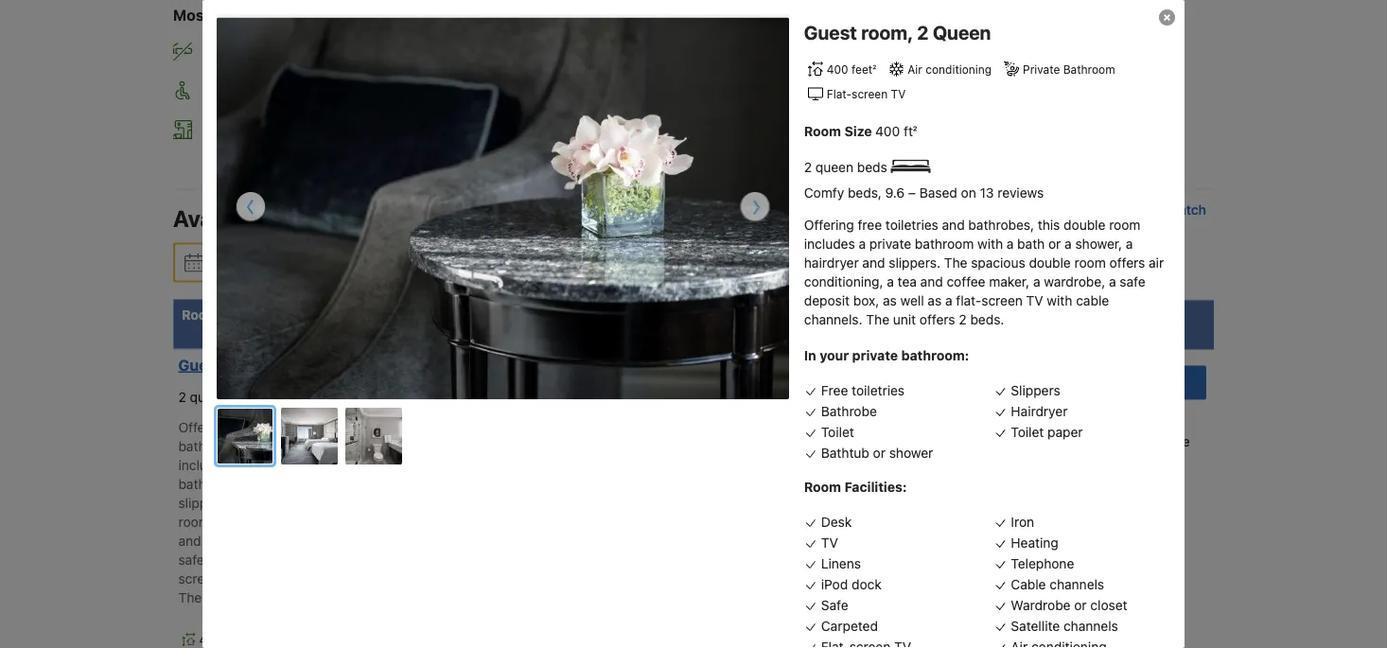 Task type: describe. For each thing, give the bounding box(es) containing it.
1 vertical spatial guests
[[481, 307, 525, 322]]

queen inside the dialog dialog
[[816, 159, 854, 175]]

29
[[366, 255, 383, 270]]

non- for smoking
[[204, 44, 235, 60]]

more details on meals and payment options image
[[927, 356, 940, 369]]

1 vertical spatial 400
[[876, 123, 900, 139]]

change search button
[[827, 245, 967, 281]]

wardrobe,
[[1044, 274, 1106, 290]]

this
[[1038, 217, 1061, 233]]

1 as from the left
[[883, 293, 897, 309]]

0 horizontal spatial queen
[[285, 356, 333, 374]]

2 adults · 0 children · 1 room
[[527, 255, 704, 270]]

amenities
[[274, 6, 345, 24]]

rooms for non-smoking rooms
[[290, 44, 328, 60]]

your choices
[[705, 307, 791, 322]]

1 mar from the left
[[246, 255, 270, 270]]

price
[[557, 307, 591, 322]]

0 horizontal spatial offers
[[920, 312, 956, 328]]

excluded:
[[544, 407, 593, 419]]

1 horizontal spatial rooms
[[954, 326, 999, 341]]

a left tea
[[887, 274, 894, 290]]

room size 400 ft²
[[804, 123, 918, 139]]

restaurant
[[634, 44, 700, 60]]

2 down room type
[[178, 389, 186, 405]]

no prepayment needed
[[726, 630, 859, 643]]

only
[[1042, 411, 1068, 427]]

no
[[726, 630, 742, 643]]

wifi
[[559, 83, 586, 99]]

change search
[[850, 255, 944, 270]]

private for private parking
[[422, 83, 465, 99]]

2 mar from the left
[[338, 255, 363, 270]]

box,
[[854, 293, 880, 309]]

0 horizontal spatial room,
[[225, 356, 269, 374]]

shower
[[890, 445, 934, 461]]

0 vertical spatial and
[[942, 217, 965, 233]]

2 as from the left
[[928, 293, 942, 309]]

• for non-refundable
[[708, 359, 714, 372]]

popular
[[214, 6, 270, 24]]

our
[[838, 409, 855, 422]]

satellite channels
[[1011, 618, 1119, 634]]

confirmation
[[1031, 434, 1110, 449]]

2 · from the left
[[654, 255, 658, 270]]

or for wardrobe or closet
[[1075, 598, 1087, 613]]

family rooms
[[631, 83, 712, 99]]

2 inside button
[[527, 255, 535, 270]]

ipod
[[821, 577, 848, 592]]

property
[[726, 648, 772, 648]]

private inside offering free toiletries and bathrobes, this double room includes a private bathroom with a bath or a shower, a hairdryer and slippers. the spacious double room offers air conditioning, a tea and coffee maker, a wardrobe, a safe deposit box, as well as a flat-screen tv with cable channels. the unit offers 2 beds.
[[870, 236, 912, 252]]

2 queen beds inside the dialog dialog
[[804, 159, 891, 175]]

size
[[845, 123, 872, 139]]

bathroom
[[1064, 63, 1116, 76]]

your
[[820, 348, 849, 364]]

room for double
[[1110, 217, 1141, 233]]

pay
[[872, 630, 891, 643]]

shower,
[[1076, 236, 1123, 252]]

0 horizontal spatial guests
[[336, 83, 377, 99]]

your
[[705, 307, 735, 322]]

room, inside the dialog dialog
[[862, 21, 913, 43]]

2 adults · 0 children · 1 room button
[[492, 245, 823, 281]]

non- for refundable
[[726, 358, 754, 372]]

18
[[273, 255, 288, 270]]

satellite
[[1011, 618, 1060, 634]]

1 vertical spatial private
[[853, 348, 898, 364]]

maker
[[273, 122, 311, 138]]

before
[[827, 587, 862, 600]]

0 horizontal spatial on
[[821, 409, 835, 422]]

0 vertical spatial 400
[[827, 63, 849, 76]]

16,
[[726, 605, 741, 618]]

safe
[[821, 598, 849, 613]]

0 horizontal spatial guest
[[178, 356, 222, 374]]

fri,
[[315, 255, 335, 270]]

0 horizontal spatial the
[[867, 312, 890, 328]]

tea/coffee
[[204, 122, 270, 138]]

room for 1
[[671, 255, 704, 270]]

—
[[296, 255, 307, 270]]

17.5
[[596, 407, 614, 419]]

1 horizontal spatial offers
[[1110, 255, 1146, 271]]

0 vertical spatial the
[[945, 255, 968, 271]]

a left flat-
[[946, 293, 953, 309]]

bathroom:
[[902, 348, 970, 364]]

0 vertical spatial photo of guest room, 2 queen #1 image
[[217, 18, 789, 400]]

tea/coffee maker in all rooms
[[204, 122, 390, 138]]

cable
[[1011, 577, 1047, 592]]

channels.
[[804, 312, 863, 328]]

offering free toiletries and bathrobes, this double room includes a private bathroom with a bath or a shower, a hairdryer and slippers. the spacious double room offers air conditioning, a tea and coffee maker, a wardrobe, a safe deposit box, as well as a flat-screen tv with cable channels. the unit offers 2 beds.
[[804, 217, 1165, 328]]

toilet for toilet paper
[[1011, 424, 1044, 440]]

price for 11 nights
[[557, 307, 673, 322]]

1 horizontal spatial room
[[1075, 255, 1106, 271]]

11
[[616, 307, 629, 322]]

1 vertical spatial with
[[1047, 293, 1073, 309]]

linens
[[821, 556, 861, 572]]

feet² inside the dialog dialog
[[852, 63, 877, 76]]

deposit
[[804, 293, 850, 309]]

a down 'bathrobes,' at top right
[[1007, 236, 1014, 252]]

room facilities: ​
[[804, 480, 911, 495]]

0 horizontal spatial beds
[[231, 389, 262, 405]]

1 vertical spatial 400 feet²
[[199, 634, 249, 647]]

2 vertical spatial and
[[921, 274, 944, 290]]

air
[[908, 63, 923, 76]]

0 horizontal spatial rooms
[[348, 122, 390, 138]]

heating
[[1011, 535, 1059, 551]]

conditioning
[[926, 63, 992, 76]]

before march 16, 2024
[[726, 587, 898, 618]]

0 horizontal spatial 400
[[199, 634, 221, 647]]

bar
[[435, 122, 456, 138]]

private for private bathroom
[[1023, 63, 1060, 76]]

most popular amenities
[[173, 6, 345, 24]]

2 vertical spatial tv
[[821, 535, 839, 551]]

%
[[616, 407, 625, 419]]

parking
[[468, 83, 514, 99]]

photo of guest room, 2 queen #2 image
[[281, 408, 338, 465]]

pay in advance
[[726, 384, 806, 397]]

room for room service
[[505, 44, 541, 60]]

free for free cancellation
[[726, 587, 751, 600]]

tea
[[898, 274, 917, 290]]

channels for satellite channels
[[1064, 618, 1119, 634]]

5
[[754, 409, 761, 422]]

only
[[726, 409, 750, 422]]

for for price
[[594, 307, 613, 322]]

0 horizontal spatial queen
[[190, 389, 228, 405]]

air
[[1149, 255, 1165, 271]]

mon, mar 18 — fri, mar 29
[[211, 255, 383, 270]]

slippers
[[1011, 383, 1061, 398]]

tv inside offering free toiletries and bathrobes, this double room includes a private bathroom with a bath or a shower, a hairdryer and slippers. the spacious double room offers air conditioning, a tea and coffee maker, a wardrobe, a safe deposit box, as well as a flat-screen tv with cable channels. the unit offers 2 beds.
[[1027, 293, 1044, 309]]

free for free toiletries
[[821, 383, 849, 398]]

3 occupancy image from the left
[[431, 358, 444, 371]]

free toiletries
[[821, 383, 905, 398]]

flat-
[[956, 293, 982, 309]]

2 inside it only takes 2 minutes confirmation is immediate
[[1108, 411, 1116, 427]]

site
[[859, 409, 878, 422]]

in your private bathroom:
[[804, 348, 970, 364]]

bath
[[1018, 236, 1045, 252]]

bathroom
[[915, 236, 974, 252]]

bathtub
[[821, 445, 870, 461]]

2 up the 'comfy' on the top right
[[804, 159, 812, 175]]

only 5 rooms left on our site
[[726, 409, 878, 422]]

$8,193
[[540, 360, 590, 378]]

mon, mar 18 button
[[204, 246, 296, 280]]

non-refundable
[[726, 358, 817, 372]]

telephone
[[1011, 556, 1075, 572]]

a left safe
[[1109, 274, 1117, 290]]



Task type: locate. For each thing, give the bounding box(es) containing it.
non- up the pay
[[726, 358, 754, 372]]

2 up air
[[918, 21, 929, 43]]

in right the pay
[[748, 384, 758, 397]]

private left bathroom
[[1023, 63, 1060, 76]]

photo of guest room, 2 queen #1 image
[[217, 18, 789, 400], [218, 409, 275, 466]]

1 horizontal spatial queen
[[933, 21, 992, 43]]

• down your at the top right
[[708, 359, 714, 372]]

1 horizontal spatial –
[[909, 185, 916, 201]]

room up desk
[[804, 480, 842, 495]]

free inside the dialog dialog
[[821, 383, 849, 398]]

the down box,
[[867, 312, 890, 328]]

rooms right all
[[348, 122, 390, 138]]

free up the bathrobe
[[821, 383, 849, 398]]

flat-
[[827, 88, 852, 101]]

closet
[[1091, 598, 1128, 613]]

refundable
[[754, 358, 817, 372]]

0 vertical spatial guest room, 2 queen
[[804, 21, 992, 43]]

toilet down our
[[821, 424, 855, 440]]

400 feet² inside the dialog dialog
[[827, 63, 877, 76]]

0 vertical spatial tv
[[891, 88, 906, 101]]

2 horizontal spatial rooms
[[764, 409, 797, 422]]

0 horizontal spatial rooms
[[290, 44, 328, 60]]

or down 'this'
[[1049, 236, 1061, 252]]

1 toilet from the left
[[821, 424, 855, 440]]

toiletries inside offering free toiletries and bathrobes, this double room includes a private bathroom with a bath or a shower, a hairdryer and slippers. the spacious double room offers air conditioning, a tea and coffee maker, a wardrobe, a safe deposit box, as well as a flat-screen tv with cable channels. the unit offers 2 beds.
[[886, 217, 939, 233]]

2 horizontal spatial or
[[1075, 598, 1087, 613]]

2 inside offering free toiletries and bathrobes, this double room includes a private bathroom with a bath or a shower, a hairdryer and slippers. the spacious double room offers air conditioning, a tea and coffee maker, a wardrobe, a safe deposit box, as well as a flat-screen tv with cable channels. the unit offers 2 beds.
[[959, 312, 967, 328]]

private up change search
[[870, 236, 912, 252]]

0 vertical spatial channels
[[1050, 577, 1105, 592]]

1 · from the left
[[581, 255, 585, 270]]

double down bath
[[1029, 255, 1071, 271]]

on inside the dialog dialog
[[961, 185, 977, 201]]

and up bathroom
[[942, 217, 965, 233]]

bathrobes,
[[969, 217, 1035, 233]]

1 horizontal spatial non-
[[726, 358, 754, 372]]

0 horizontal spatial feet²
[[224, 634, 249, 647]]

room up the shower,
[[1110, 217, 1141, 233]]

cable
[[1077, 293, 1110, 309]]

2 up photo of guest room, 2 queen #2
[[272, 356, 282, 374]]

select
[[954, 307, 995, 322]]

1 vertical spatial –
[[862, 630, 869, 643]]

a right maker, on the right top
[[1034, 274, 1041, 290]]

– left pay
[[862, 630, 869, 643]]

0 vertical spatial rooms
[[290, 44, 328, 60]]

1 horizontal spatial beds
[[857, 159, 888, 175]]

1 vertical spatial screen
[[982, 293, 1023, 309]]

0 horizontal spatial room
[[671, 255, 704, 270]]

screen down maker, on the right top
[[982, 293, 1023, 309]]

1 horizontal spatial ·
[[654, 255, 658, 270]]

service
[[544, 44, 588, 60]]

guest inside the dialog dialog
[[804, 21, 857, 43]]

all
[[329, 122, 344, 138]]

at
[[894, 630, 905, 643]]

rooms right 5 on the bottom of page
[[764, 409, 797, 422]]

room left size
[[804, 123, 842, 139]]

0 vertical spatial 400 feet²
[[827, 63, 877, 76]]

safe
[[1120, 274, 1146, 290]]

0 horizontal spatial private
[[422, 83, 465, 99]]

1 horizontal spatial 400 feet²
[[827, 63, 877, 76]]

beds inside the dialog dialog
[[857, 159, 888, 175]]

a right the shower,
[[1126, 236, 1134, 252]]

a down free
[[859, 236, 866, 252]]

carpeted
[[821, 618, 878, 634]]

facilities:
[[845, 480, 907, 495]]

​
[[911, 480, 911, 495]]

1 vertical spatial toiletries
[[852, 383, 905, 398]]

private up free toiletries
[[853, 348, 898, 364]]

1 horizontal spatial or
[[1049, 236, 1061, 252]]

search
[[902, 255, 944, 270]]

in
[[315, 122, 325, 138], [748, 384, 758, 397]]

or inside offering free toiletries and bathrobes, this double room includes a private bathroom with a bath or a shower, a hairdryer and slippers. the spacious double room offers air conditioning, a tea and coffee maker, a wardrobe, a safe deposit box, as well as a flat-screen tv with cable channels. the unit offers 2 beds.
[[1049, 236, 1061, 252]]

toiletries down comfy beds, 9.6 –                       based on  13 reviews
[[886, 217, 939, 233]]

for for facilities
[[260, 83, 277, 99]]

1 vertical spatial guest room, 2 queen
[[178, 356, 333, 374]]

2 occupancy image from the left
[[419, 358, 431, 371]]

photo of guest room, 2 queen #3 image
[[346, 408, 402, 465]]

fri, mar 29 button
[[307, 246, 390, 280]]

1 horizontal spatial private
[[1023, 63, 1060, 76]]

tv up ft²
[[891, 88, 906, 101]]

toiletries
[[886, 217, 939, 233], [852, 383, 905, 398]]

prepayment
[[745, 630, 814, 643]]

mar left 29
[[338, 255, 363, 270]]

march
[[865, 587, 898, 600]]

with
[[978, 236, 1003, 252], [1047, 293, 1073, 309]]

0 horizontal spatial ·
[[581, 255, 585, 270]]

– inside the dialog dialog
[[909, 185, 916, 201]]

private inside the dialog dialog
[[1023, 63, 1060, 76]]

room, down 'type'
[[225, 356, 269, 374]]

queen up photo of guest room, 2 queen #2
[[285, 356, 333, 374]]

the
[[908, 630, 925, 643]]

private
[[870, 236, 912, 252], [853, 348, 898, 364]]

wardrobe
[[1011, 598, 1071, 613]]

1 horizontal spatial free
[[821, 383, 849, 398]]

queen up the 'comfy' on the top right
[[816, 159, 854, 175]]

offering
[[804, 217, 855, 233]]

immediate
[[1127, 434, 1191, 449]]

0 vertical spatial in
[[315, 122, 325, 138]]

non- up "facilities"
[[204, 44, 235, 60]]

0 vertical spatial guest
[[804, 21, 857, 43]]

1 horizontal spatial 2 queen beds
[[804, 159, 891, 175]]

2 left adults
[[527, 255, 535, 270]]

0 vertical spatial non-
[[204, 44, 235, 60]]

0 vertical spatial queen
[[816, 159, 854, 175]]

room,
[[862, 21, 913, 43], [225, 356, 269, 374]]

as
[[883, 293, 897, 309], [928, 293, 942, 309]]

room for room type
[[182, 307, 219, 322]]

beds up beds,
[[857, 159, 888, 175]]

mon,
[[211, 255, 242, 270]]

1 vertical spatial on
[[821, 409, 835, 422]]

2 queen beds down the 'guest room, 2 queen' link
[[178, 389, 265, 405]]

or for bathtub or shower
[[873, 445, 886, 461]]

room for room facilities: ​
[[804, 480, 842, 495]]

choices
[[738, 307, 791, 322]]

it only takes 2 minutes confirmation is immediate
[[1031, 411, 1191, 449]]

rooms right family
[[674, 83, 712, 99]]

with up spacious on the right of page
[[978, 236, 1003, 252]]

2024
[[745, 605, 773, 618]]

rooms down amenities
[[290, 44, 328, 60]]

0 vertical spatial with
[[978, 236, 1003, 252]]

2 up is
[[1108, 411, 1116, 427]]

0 vertical spatial toiletries
[[886, 217, 939, 233]]

2 vertical spatial rooms
[[764, 409, 797, 422]]

toilet for toilet
[[821, 424, 855, 440]]

free
[[858, 217, 882, 233]]

or up satellite channels
[[1075, 598, 1087, 613]]

2 horizontal spatial 400
[[876, 123, 900, 139]]

1 vertical spatial room,
[[225, 356, 269, 374]]

0 horizontal spatial 2 queen beds
[[178, 389, 265, 405]]

room left service
[[505, 44, 541, 60]]

needed
[[817, 630, 859, 643]]

queen up conditioning
[[933, 21, 992, 43]]

room down the shower,
[[1075, 255, 1106, 271]]

• for pay in advance
[[708, 385, 714, 399]]

guests
[[336, 83, 377, 99], [481, 307, 525, 322]]

free up 16,
[[726, 587, 751, 600]]

0 horizontal spatial mar
[[246, 255, 270, 270]]

offers
[[1110, 255, 1146, 271], [920, 312, 956, 328]]

guests right of
[[481, 307, 525, 322]]

0 horizontal spatial guest room, 2 queen
[[178, 356, 333, 374]]

center
[[421, 44, 460, 60]]

toilet
[[821, 424, 855, 440], [1011, 424, 1044, 440]]

dock
[[852, 577, 882, 592]]

2 queen beds up beds,
[[804, 159, 891, 175]]

mar left 18 on the left of page
[[246, 255, 270, 270]]

with down wardrobe,
[[1047, 293, 1073, 309]]

nights
[[632, 307, 673, 322]]

well
[[901, 293, 925, 309]]

1 horizontal spatial rooms
[[674, 83, 712, 99]]

1 vertical spatial free
[[726, 587, 751, 600]]

screen up room size 400 ft² on the top
[[852, 88, 888, 101]]

as left well
[[883, 293, 897, 309]]

0 vertical spatial 2 queen beds
[[804, 159, 891, 175]]

private parking
[[422, 83, 514, 99]]

screen inside offering free toiletries and bathrobes, this double room includes a private bathroom with a bath or a shower, a hairdryer and slippers. the spacious double room offers air conditioning, a tea and coffee maker, a wardrobe, a safe deposit box, as well as a flat-screen tv with cable channels. the unit offers 2 beds.
[[982, 293, 1023, 309]]

based
[[920, 185, 958, 201]]

room
[[505, 44, 541, 60], [804, 123, 842, 139], [182, 307, 219, 322], [804, 480, 842, 495]]

1 horizontal spatial for
[[594, 307, 613, 322]]

guest room, 2 queen down 'type'
[[178, 356, 333, 374]]

it
[[1031, 411, 1039, 427]]

400
[[827, 63, 849, 76], [876, 123, 900, 139], [199, 634, 221, 647]]

tv down maker, on the right top
[[1027, 293, 1044, 309]]

1 vertical spatial double
[[1029, 255, 1071, 271]]

0 horizontal spatial free
[[726, 587, 751, 600]]

1 horizontal spatial in
[[748, 384, 758, 397]]

non-smoking rooms
[[204, 44, 328, 60]]

•
[[708, 359, 714, 372], [708, 385, 714, 399]]

facilities
[[204, 83, 256, 99]]

guest room, 2 queen up air
[[804, 21, 992, 43]]

for left disabled at the left top of the page
[[260, 83, 277, 99]]

channels for cable channels
[[1050, 577, 1105, 592]]

guest room, 2 queen
[[804, 21, 992, 43], [178, 356, 333, 374]]

0 horizontal spatial tv
[[821, 535, 839, 551]]

– right 9.6
[[909, 185, 916, 201]]

offers down well
[[920, 312, 956, 328]]

1 horizontal spatial tv
[[891, 88, 906, 101]]

1 vertical spatial 2 queen beds
[[178, 389, 265, 405]]

pay
[[726, 384, 745, 397]]

1 vertical spatial and
[[863, 255, 886, 271]]

0 vertical spatial queen
[[933, 21, 992, 43]]

queen down the 'guest room, 2 queen' link
[[190, 389, 228, 405]]

0 vertical spatial offers
[[1110, 255, 1146, 271]]

dialog dialog
[[203, 0, 1388, 648]]

2 vertical spatial 400
[[199, 634, 221, 647]]

tv
[[891, 88, 906, 101], [1027, 293, 1044, 309], [821, 535, 839, 551]]

· left 1
[[654, 255, 658, 270]]

1 horizontal spatial guest
[[804, 21, 857, 43]]

1 horizontal spatial on
[[961, 185, 977, 201]]

rooms down select
[[954, 326, 999, 341]]

guest room, 2 queen inside the dialog dialog
[[804, 21, 992, 43]]

2 horizontal spatial tv
[[1027, 293, 1044, 309]]

rooms for only 5 rooms left on our site
[[764, 409, 797, 422]]

0 vertical spatial free
[[821, 383, 849, 398]]

beds down the 'guest room, 2 queen' link
[[231, 389, 262, 405]]

on right left
[[821, 409, 835, 422]]

tv down desk
[[821, 535, 839, 551]]

guest up the flat-
[[804, 21, 857, 43]]

wardrobe or closet
[[1011, 598, 1128, 613]]

400 feet²
[[827, 63, 877, 76], [199, 634, 249, 647]]

0 horizontal spatial in
[[315, 122, 325, 138]]

0 horizontal spatial –
[[862, 630, 869, 643]]

in left all
[[315, 122, 325, 138]]

queen inside the dialog dialog
[[933, 21, 992, 43]]

hairdryer
[[804, 255, 859, 271]]

double
[[1064, 217, 1106, 233], [1029, 255, 1071, 271]]

excluded: 17.5 % tax
[[544, 407, 647, 419]]

1 vertical spatial private
[[422, 83, 465, 99]]

as right well
[[928, 293, 942, 309]]

takes
[[1071, 411, 1104, 427]]

family
[[631, 83, 670, 99]]

1 horizontal spatial the
[[945, 255, 968, 271]]

occupancy image
[[407, 358, 419, 371], [419, 358, 431, 371], [431, 358, 444, 371], [444, 358, 456, 371]]

0 vertical spatial screen
[[852, 88, 888, 101]]

1 vertical spatial guest
[[178, 356, 222, 374]]

guests up all
[[336, 83, 377, 99]]

for
[[260, 83, 277, 99], [594, 307, 613, 322]]

0 horizontal spatial as
[[883, 293, 897, 309]]

in
[[804, 348, 817, 364]]

– pay at the property
[[726, 630, 925, 648]]

1 vertical spatial feet²
[[224, 634, 249, 647]]

and up conditioning,
[[863, 255, 886, 271]]

• left the pay
[[708, 385, 714, 399]]

1 occupancy image from the left
[[407, 358, 419, 371]]

slippers.
[[889, 255, 941, 271]]

room left 'type'
[[182, 307, 219, 322]]

guest down room type
[[178, 356, 222, 374]]

1 horizontal spatial guest room, 2 queen
[[804, 21, 992, 43]]

channels down the closet
[[1064, 618, 1119, 634]]

unit
[[893, 312, 916, 328]]

4 occupancy image from the left
[[444, 358, 456, 371]]

2 down flat-
[[959, 312, 967, 328]]

· left 0
[[581, 255, 585, 270]]

children
[[600, 255, 651, 270]]

2 • from the top
[[708, 385, 714, 399]]

toilet down hairdryer
[[1011, 424, 1044, 440]]

1 vertical spatial photo of guest room, 2 queen #1 image
[[218, 409, 275, 466]]

channels up the wardrobe or closet
[[1050, 577, 1105, 592]]

0 horizontal spatial 400 feet²
[[199, 634, 249, 647]]

facilities for disabled guests
[[204, 83, 377, 99]]

or left shower
[[873, 445, 886, 461]]

a left the shower,
[[1065, 236, 1072, 252]]

and down search
[[921, 274, 944, 290]]

1 vertical spatial •
[[708, 385, 714, 399]]

smoking
[[235, 44, 286, 60]]

0 vertical spatial for
[[260, 83, 277, 99]]

1 vertical spatial queen
[[190, 389, 228, 405]]

for left 11
[[594, 307, 613, 322]]

1 vertical spatial or
[[873, 445, 886, 461]]

0 vertical spatial double
[[1064, 217, 1106, 233]]

0 vertical spatial room,
[[862, 21, 913, 43]]

private up bar
[[422, 83, 465, 99]]

1 vertical spatial the
[[867, 312, 890, 328]]

2 toilet from the left
[[1011, 424, 1044, 440]]

room, up air
[[862, 21, 913, 43]]

0 horizontal spatial toilet
[[821, 424, 855, 440]]

1 horizontal spatial 400
[[827, 63, 849, 76]]

double up the shower,
[[1064, 217, 1106, 233]]

1 • from the top
[[708, 359, 714, 372]]

1 vertical spatial non-
[[726, 358, 754, 372]]

iron
[[1011, 514, 1035, 530]]

reviews
[[998, 185, 1044, 201]]

desk
[[821, 514, 852, 530]]

0 horizontal spatial or
[[873, 445, 886, 461]]

1 vertical spatial channels
[[1064, 618, 1119, 634]]

includes
[[804, 236, 855, 252]]

number of guests
[[409, 307, 525, 322]]

room inside button
[[671, 255, 704, 270]]

1 vertical spatial rooms
[[674, 83, 712, 99]]

0 vertical spatial feet²
[[852, 63, 877, 76]]

tax
[[628, 407, 647, 419]]

bathrobe
[[821, 403, 877, 419]]

toiletries up site
[[852, 383, 905, 398]]

most
[[173, 6, 210, 24]]

room service
[[505, 44, 588, 60]]

·
[[581, 255, 585, 270], [654, 255, 658, 270]]

0 vertical spatial or
[[1049, 236, 1061, 252]]

room right 1
[[671, 255, 704, 270]]

the up coffee
[[945, 255, 968, 271]]

1 vertical spatial rooms
[[954, 326, 999, 341]]

1
[[662, 255, 668, 270]]

change
[[850, 255, 898, 270]]

flat-screen tv
[[827, 88, 906, 101]]

room for room size 400 ft²
[[804, 123, 842, 139]]

– inside – pay at the property
[[862, 630, 869, 643]]

1 horizontal spatial guests
[[481, 307, 525, 322]]

1 vertical spatial offers
[[920, 312, 956, 328]]

2 queen beds
[[804, 159, 891, 175], [178, 389, 265, 405]]

on left 13
[[961, 185, 977, 201]]

0 horizontal spatial with
[[978, 236, 1003, 252]]

0 vertical spatial private
[[870, 236, 912, 252]]

offers up safe
[[1110, 255, 1146, 271]]



Task type: vqa. For each thing, say whether or not it's contained in the screenshot.
Tours (26) at the left of the page
no



